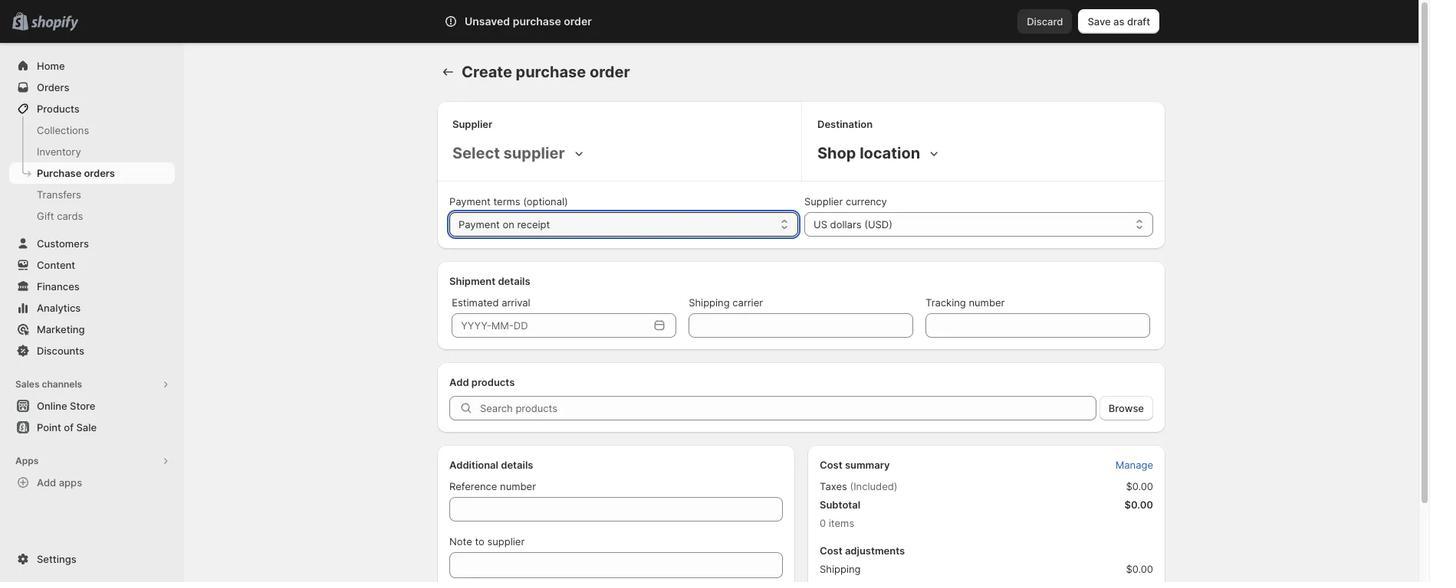 Task type: describe. For each thing, give the bounding box(es) containing it.
unsaved purchase order
[[465, 15, 592, 28]]

carrier
[[733, 297, 763, 309]]

orders link
[[9, 77, 175, 98]]

inventory
[[37, 146, 81, 158]]

of
[[64, 422, 74, 434]]

destination
[[818, 118, 873, 130]]

shipping carrier
[[689, 297, 763, 309]]

supplier currency
[[804, 196, 887, 208]]

collections link
[[9, 120, 175, 141]]

$0.00 for shipping
[[1126, 564, 1153, 576]]

marketing
[[37, 324, 85, 336]]

terms
[[493, 196, 520, 208]]

1 vertical spatial supplier
[[487, 536, 525, 548]]

reference
[[449, 481, 497, 493]]

sale
[[76, 422, 97, 434]]

supplier for supplier
[[452, 118, 493, 130]]

marketing link
[[9, 319, 175, 341]]

us
[[814, 219, 827, 231]]

order for unsaved purchase order
[[564, 15, 592, 28]]

(included)
[[850, 481, 898, 493]]

payment for payment terms (optional)
[[449, 196, 491, 208]]

home link
[[9, 55, 175, 77]]

finances
[[37, 281, 80, 293]]

create purchase order
[[462, 63, 630, 81]]

note
[[449, 536, 472, 548]]

products
[[471, 377, 515, 389]]

draft
[[1127, 15, 1150, 28]]

channels
[[42, 379, 82, 390]]

add products
[[449, 377, 515, 389]]

payment on receipt
[[459, 219, 550, 231]]

gift
[[37, 210, 54, 222]]

inventory link
[[9, 141, 175, 163]]

shop
[[818, 144, 856, 163]]

analytics link
[[9, 298, 175, 319]]

select supplier
[[452, 144, 565, 163]]

Tracking number text field
[[926, 314, 1150, 338]]

0 vertical spatial $0.00
[[1126, 481, 1153, 493]]

purchase for create
[[516, 63, 586, 81]]

on
[[503, 219, 514, 231]]

tracking
[[926, 297, 966, 309]]

sales
[[15, 379, 40, 390]]

save as draft
[[1088, 15, 1150, 28]]

collections
[[37, 124, 89, 137]]

home
[[37, 60, 65, 72]]

additional
[[449, 459, 498, 472]]

save as draft button
[[1079, 9, 1160, 34]]

order for create purchase order
[[590, 63, 630, 81]]

purchase
[[37, 167, 82, 179]]

location
[[860, 144, 920, 163]]

cost adjustments
[[820, 545, 905, 558]]

arrival
[[502, 297, 530, 309]]

supplier for supplier currency
[[804, 196, 843, 208]]

add for add products
[[449, 377, 469, 389]]

search button
[[487, 9, 932, 34]]

currency
[[846, 196, 887, 208]]

reference number
[[449, 481, 536, 493]]

orders
[[37, 81, 69, 94]]

cost summary
[[820, 459, 890, 472]]

cost for cost adjustments
[[820, 545, 843, 558]]

shipping for shipping carrier
[[689, 297, 730, 309]]

point of sale button
[[0, 417, 184, 439]]

content
[[37, 259, 75, 271]]

discard link
[[1018, 9, 1072, 34]]

taxes (included)
[[820, 481, 898, 493]]

transfers
[[37, 189, 81, 201]]

point of sale
[[37, 422, 97, 434]]

shop location
[[818, 144, 920, 163]]

point of sale link
[[9, 417, 175, 439]]

customers
[[37, 238, 89, 250]]

products link
[[9, 98, 175, 120]]

products
[[37, 103, 80, 115]]

$0.00 for subtotal
[[1125, 499, 1153, 512]]

unsaved
[[465, 15, 510, 28]]

cost for cost summary
[[820, 459, 843, 472]]

estimated arrival
[[452, 297, 530, 309]]

transfers link
[[9, 184, 175, 206]]

customers link
[[9, 233, 175, 255]]

manage
[[1116, 459, 1153, 472]]

purchase orders link
[[9, 163, 175, 184]]

note to supplier
[[449, 536, 525, 548]]

online
[[37, 400, 67, 413]]

browse
[[1109, 403, 1144, 415]]

sales channels button
[[9, 374, 175, 396]]

shopify image
[[31, 16, 78, 31]]



Task type: locate. For each thing, give the bounding box(es) containing it.
0 vertical spatial cost
[[820, 459, 843, 472]]

add for add apps
[[37, 477, 56, 489]]

cost down 0 items
[[820, 545, 843, 558]]

$0.00
[[1126, 481, 1153, 493], [1125, 499, 1153, 512], [1126, 564, 1153, 576]]

apps button
[[9, 451, 175, 472]]

0 vertical spatial order
[[564, 15, 592, 28]]

as
[[1114, 15, 1125, 28]]

0
[[820, 518, 826, 530]]

purchase down search
[[516, 63, 586, 81]]

(usd)
[[864, 219, 893, 231]]

content link
[[9, 255, 175, 276]]

manage button
[[1106, 455, 1163, 476]]

1 horizontal spatial supplier
[[804, 196, 843, 208]]

details for shipment details
[[498, 275, 530, 288]]

finances link
[[9, 276, 175, 298]]

order
[[564, 15, 592, 28], [590, 63, 630, 81]]

add apps button
[[9, 472, 175, 494]]

apps
[[59, 477, 82, 489]]

1 vertical spatial purchase
[[516, 63, 586, 81]]

payment terms (optional)
[[449, 196, 568, 208]]

2 vertical spatial $0.00
[[1126, 564, 1153, 576]]

settings link
[[9, 549, 175, 571]]

add left apps
[[37, 477, 56, 489]]

1 horizontal spatial add
[[449, 377, 469, 389]]

0 items
[[820, 518, 854, 530]]

apps
[[15, 456, 39, 467]]

tracking number
[[926, 297, 1005, 309]]

1 vertical spatial details
[[501, 459, 533, 472]]

supplier up (optional)
[[504, 144, 565, 163]]

dollars
[[830, 219, 862, 231]]

0 horizontal spatial add
[[37, 477, 56, 489]]

store
[[70, 400, 95, 413]]

shop location button
[[814, 141, 945, 166]]

gift cards link
[[9, 206, 175, 227]]

1 horizontal spatial number
[[969, 297, 1005, 309]]

online store
[[37, 400, 95, 413]]

browse button
[[1100, 396, 1153, 421]]

shipping
[[689, 297, 730, 309], [820, 564, 861, 576]]

(optional)
[[523, 196, 568, 208]]

online store button
[[0, 396, 184, 417]]

1 horizontal spatial shipping
[[820, 564, 861, 576]]

shipping for shipping
[[820, 564, 861, 576]]

1 vertical spatial supplier
[[804, 196, 843, 208]]

Reference number text field
[[449, 498, 783, 522]]

adjustments
[[845, 545, 905, 558]]

shipping left carrier
[[689, 297, 730, 309]]

0 horizontal spatial number
[[500, 481, 536, 493]]

1 vertical spatial shipping
[[820, 564, 861, 576]]

0 vertical spatial details
[[498, 275, 530, 288]]

number
[[969, 297, 1005, 309], [500, 481, 536, 493]]

0 vertical spatial number
[[969, 297, 1005, 309]]

details up reference number
[[501, 459, 533, 472]]

0 horizontal spatial shipping
[[689, 297, 730, 309]]

add
[[449, 377, 469, 389], [37, 477, 56, 489]]

supplier up us
[[804, 196, 843, 208]]

1 vertical spatial number
[[500, 481, 536, 493]]

Note to supplier text field
[[449, 553, 783, 579]]

settings
[[37, 554, 76, 566]]

purchase
[[513, 15, 561, 28], [516, 63, 586, 81]]

us dollars (usd)
[[814, 219, 893, 231]]

0 vertical spatial supplier
[[452, 118, 493, 130]]

number right tracking
[[969, 297, 1005, 309]]

details
[[498, 275, 530, 288], [501, 459, 533, 472]]

details up arrival
[[498, 275, 530, 288]]

purchase for unsaved
[[513, 15, 561, 28]]

1 vertical spatial cost
[[820, 545, 843, 558]]

1 cost from the top
[[820, 459, 843, 472]]

sales channels
[[15, 379, 82, 390]]

supplier up select at left top
[[452, 118, 493, 130]]

shipping down cost adjustments
[[820, 564, 861, 576]]

0 vertical spatial purchase
[[513, 15, 561, 28]]

0 vertical spatial add
[[449, 377, 469, 389]]

add inside button
[[37, 477, 56, 489]]

orders
[[84, 167, 115, 179]]

purchase orders
[[37, 167, 115, 179]]

payment left terms
[[449, 196, 491, 208]]

subtotal
[[820, 499, 861, 512]]

payment left the 'on' on the left
[[459, 219, 500, 231]]

discard
[[1027, 15, 1063, 28]]

create
[[462, 63, 512, 81]]

0 horizontal spatial supplier
[[452, 118, 493, 130]]

payment
[[449, 196, 491, 208], [459, 219, 500, 231]]

0 vertical spatial supplier
[[504, 144, 565, 163]]

number for tracking number
[[969, 297, 1005, 309]]

online store link
[[9, 396, 175, 417]]

0 vertical spatial shipping
[[689, 297, 730, 309]]

cost up taxes
[[820, 459, 843, 472]]

cost
[[820, 459, 843, 472], [820, 545, 843, 558]]

1 vertical spatial $0.00
[[1125, 499, 1153, 512]]

Shipping carrier text field
[[689, 314, 913, 338]]

search
[[512, 15, 545, 28]]

supplier
[[504, 144, 565, 163], [487, 536, 525, 548]]

1 vertical spatial add
[[37, 477, 56, 489]]

additional details
[[449, 459, 533, 472]]

receipt
[[517, 219, 550, 231]]

supplier right to
[[487, 536, 525, 548]]

1 vertical spatial payment
[[459, 219, 500, 231]]

analytics
[[37, 302, 81, 314]]

summary
[[845, 459, 890, 472]]

items
[[829, 518, 854, 530]]

taxes
[[820, 481, 847, 493]]

payment for payment on receipt
[[459, 219, 500, 231]]

1 vertical spatial order
[[590, 63, 630, 81]]

2 cost from the top
[[820, 545, 843, 558]]

purchase right the 'unsaved'
[[513, 15, 561, 28]]

number for reference number
[[500, 481, 536, 493]]

supplier inside dropdown button
[[504, 144, 565, 163]]

save
[[1088, 15, 1111, 28]]

cards
[[57, 210, 83, 222]]

select supplier button
[[449, 141, 589, 166]]

discounts
[[37, 345, 84, 357]]

Estimated arrival text field
[[452, 314, 649, 338]]

select
[[452, 144, 500, 163]]

details for additional details
[[501, 459, 533, 472]]

add apps
[[37, 477, 82, 489]]

estimated
[[452, 297, 499, 309]]

supplier
[[452, 118, 493, 130], [804, 196, 843, 208]]

number down additional details
[[500, 481, 536, 493]]

to
[[475, 536, 485, 548]]

0 vertical spatial payment
[[449, 196, 491, 208]]

discounts link
[[9, 341, 175, 362]]

Search products text field
[[480, 396, 1097, 421]]

add left products
[[449, 377, 469, 389]]



Task type: vqa. For each thing, say whether or not it's contained in the screenshot.
text field
no



